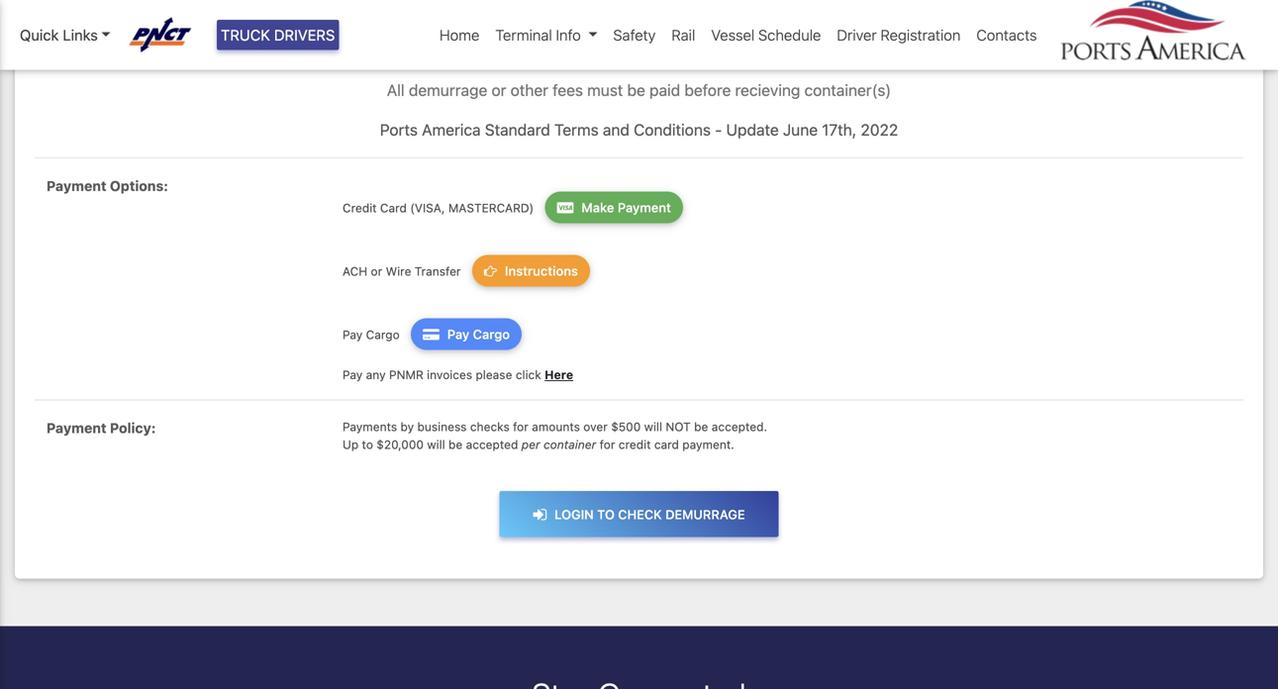 Task type: locate. For each thing, give the bounding box(es) containing it.
demurrage up america at the left
[[409, 81, 487, 99]]

1 horizontal spatial for
[[600, 438, 615, 452]]

quick links
[[20, 26, 98, 44]]

conditions
[[634, 120, 711, 139]]

pay up pay any pnmr invoices please click here
[[447, 327, 469, 342]]

cargo
[[473, 327, 510, 342], [366, 328, 400, 342]]

1 horizontal spatial please
[[573, 41, 620, 60]]

registration
[[881, 26, 961, 44]]

1 vertical spatial demurrage
[[409, 81, 487, 99]]

1 vertical spatial to
[[597, 507, 615, 522]]

card
[[654, 438, 679, 452]]

1 horizontal spatial cargo
[[473, 327, 510, 342]]

0 vertical spatial payment
[[47, 178, 106, 194]]

all demurrage or other fees must be paid before recieving container(s)
[[387, 81, 891, 99]]

demurrage up all
[[358, 41, 436, 60]]

0 horizontal spatial cargo
[[366, 328, 400, 342]]

to right up
[[362, 438, 373, 452]]

0 horizontal spatial be
[[449, 438, 463, 452]]

payment for payment policy:
[[47, 420, 106, 436]]

payment
[[47, 178, 106, 194], [618, 200, 671, 215], [47, 420, 106, 436]]

demurrage
[[358, 41, 436, 60], [409, 81, 487, 99]]

payment for payment options:
[[47, 178, 106, 194]]

pay down ach
[[343, 328, 363, 342]]

any for for
[[328, 41, 354, 60]]

pay cargo
[[447, 327, 510, 342], [343, 328, 403, 342]]

ports america standard terms and conditions - update june 17th, 2022 link
[[380, 120, 898, 139]]

please
[[573, 41, 620, 60], [476, 368, 512, 382]]

pay cargo up pnmr
[[343, 328, 403, 342]]

before
[[684, 81, 731, 99]]

card
[[380, 201, 407, 215]]

(visa,
[[410, 201, 445, 215]]

credit card alt image
[[423, 328, 447, 341]]

other
[[511, 81, 548, 99]]

pay cargo link
[[411, 318, 522, 350]]

0 horizontal spatial for
[[513, 420, 529, 434]]

be up payment.
[[694, 420, 708, 434]]

pnct.disputes.demurrage@pnct.net
[[715, 41, 978, 60]]

recieving
[[735, 81, 800, 99]]

payment left options:
[[47, 178, 106, 194]]

fees
[[553, 81, 583, 99]]

home link
[[432, 16, 487, 54]]

to inside payments by business checks for amounts over $500 will not be accepted. up to $20,000 will be accepted per container for credit card payment.
[[362, 438, 373, 452]]

over
[[583, 420, 608, 434]]

mastercard)
[[448, 201, 534, 215]]

please up must
[[573, 41, 620, 60]]

container
[[544, 438, 596, 452]]

pay cargo up pay any pnmr invoices please click here
[[447, 327, 510, 342]]

or left other
[[492, 81, 506, 99]]

schedule
[[758, 26, 821, 44]]

payment right make
[[618, 200, 671, 215]]

click
[[516, 368, 541, 382]]

for down over
[[600, 438, 615, 452]]

pay
[[447, 327, 469, 342], [343, 328, 363, 342], [343, 368, 363, 382]]

1 vertical spatial please
[[476, 368, 512, 382]]

up
[[343, 438, 359, 452]]

1 vertical spatial payment
[[618, 200, 671, 215]]

safety
[[613, 26, 656, 44]]

pnct.disputes.demurrage@pnct.net link
[[691, 41, 978, 60]]

or right ach
[[371, 264, 382, 278]]

links
[[63, 26, 98, 44]]

1 horizontal spatial pay cargo
[[447, 327, 510, 342]]

1 horizontal spatial will
[[644, 420, 662, 434]]

inquiry,
[[517, 41, 569, 60]]

pay any pnmr invoices please click here
[[343, 368, 573, 382]]

1 vertical spatial for
[[600, 438, 615, 452]]

any
[[328, 41, 354, 60], [366, 368, 386, 382]]

driver registration link
[[829, 16, 969, 54]]

be
[[627, 81, 645, 99], [694, 420, 708, 434], [449, 438, 463, 452]]

cargo up pnmr
[[366, 328, 400, 342]]

please left click
[[476, 368, 512, 382]]

will down business
[[427, 438, 445, 452]]

for
[[513, 420, 529, 434], [600, 438, 615, 452]]

2 vertical spatial payment
[[47, 420, 106, 436]]

0 vertical spatial to
[[362, 438, 373, 452]]

1 horizontal spatial be
[[627, 81, 645, 99]]

credit card (visa, mastercard)
[[343, 201, 537, 215]]

be left the paid
[[627, 81, 645, 99]]

for up per
[[513, 420, 529, 434]]

instructions link
[[472, 255, 590, 287]]

1 horizontal spatial any
[[366, 368, 386, 382]]

america
[[422, 120, 481, 139]]

will up card
[[644, 420, 662, 434]]

$20,000
[[377, 438, 424, 452]]

make
[[581, 200, 614, 215]]

to
[[362, 438, 373, 452], [597, 507, 615, 522]]

cargo up pay any pnmr invoices please click here
[[473, 327, 510, 342]]

0 vertical spatial please
[[573, 41, 620, 60]]

2 horizontal spatial be
[[694, 420, 708, 434]]

and
[[603, 120, 630, 139]]

0 vertical spatial be
[[627, 81, 645, 99]]

rail link
[[664, 16, 703, 54]]

to right login
[[597, 507, 615, 522]]

or
[[498, 41, 513, 60], [492, 81, 506, 99], [371, 264, 382, 278]]

any right for
[[328, 41, 354, 60]]

will
[[644, 420, 662, 434], [427, 438, 445, 452]]

0 horizontal spatial will
[[427, 438, 445, 452]]

payment inside "link"
[[618, 200, 671, 215]]

to inside login to check demurrage link
[[597, 507, 615, 522]]

17th,
[[822, 120, 857, 139]]

make payment link
[[545, 192, 683, 223]]

for
[[301, 41, 324, 60]]

ach
[[343, 264, 367, 278]]

1 horizontal spatial to
[[597, 507, 615, 522]]

by
[[400, 420, 414, 434]]

0 horizontal spatial any
[[328, 41, 354, 60]]

1 vertical spatial any
[[366, 368, 386, 382]]

payment options:
[[47, 178, 168, 194]]

0 vertical spatial any
[[328, 41, 354, 60]]

or left inquiry,
[[498, 41, 513, 60]]

here link
[[545, 368, 573, 382]]

container(s)
[[804, 81, 891, 99]]

0 vertical spatial will
[[644, 420, 662, 434]]

0 horizontal spatial please
[[476, 368, 512, 382]]

payment left policy: at the left of page
[[47, 420, 106, 436]]

0 vertical spatial or
[[498, 41, 513, 60]]

login to check demurrage link
[[499, 491, 779, 537]]

terminal
[[495, 26, 552, 44]]

0 horizontal spatial to
[[362, 438, 373, 452]]

pnmr
[[389, 368, 424, 382]]

instructions
[[505, 263, 578, 278]]

any left pnmr
[[366, 368, 386, 382]]

truck drivers
[[221, 26, 335, 44]]

cc visa image
[[557, 202, 581, 214]]

contacts
[[977, 26, 1037, 44]]

be down business
[[449, 438, 463, 452]]



Task type: vqa. For each thing, say whether or not it's contained in the screenshot.
6/26/2023 6:58:46 AM
no



Task type: describe. For each thing, give the bounding box(es) containing it.
rail
[[672, 26, 695, 44]]

1 vertical spatial be
[[694, 420, 708, 434]]

1 vertical spatial will
[[427, 438, 445, 452]]

must
[[587, 81, 623, 99]]

demurrage
[[665, 507, 745, 522]]

credit
[[619, 438, 651, 452]]

standard
[[485, 120, 550, 139]]

truck drivers link
[[217, 20, 339, 50]]

payments by business checks for amounts over $500 will not be accepted. up to $20,000 will be accepted per container for credit card payment.
[[343, 420, 767, 452]]

wire
[[386, 264, 411, 278]]

any for pay
[[366, 368, 386, 382]]

1 vertical spatial or
[[492, 81, 506, 99]]

accepted.
[[712, 420, 767, 434]]

per
[[521, 438, 540, 452]]

2 vertical spatial be
[[449, 438, 463, 452]]

amounts
[[532, 420, 580, 434]]

payments
[[343, 420, 397, 434]]

home
[[440, 26, 480, 44]]

driver
[[837, 26, 877, 44]]

pay left pnmr
[[343, 368, 363, 382]]

policy:
[[110, 420, 156, 436]]

0 vertical spatial demurrage
[[358, 41, 436, 60]]

invoices
[[427, 368, 472, 382]]

payment policy:
[[47, 420, 156, 436]]

payment.
[[682, 438, 734, 452]]

ach or wire transfer
[[343, 264, 464, 278]]

dispute
[[441, 41, 494, 60]]

2 vertical spatial or
[[371, 264, 382, 278]]

all
[[387, 81, 405, 99]]

vessel schedule
[[711, 26, 821, 44]]

:
[[683, 41, 687, 60]]

vessel
[[711, 26, 755, 44]]

paid
[[650, 81, 680, 99]]

0 vertical spatial for
[[513, 420, 529, 434]]

safety link
[[605, 16, 664, 54]]

transfer
[[415, 264, 461, 278]]

terminal info
[[495, 26, 581, 44]]

info
[[556, 26, 581, 44]]

for any demurrage dispute or inquiry, please contact :
[[301, 41, 691, 60]]

$500
[[611, 420, 641, 434]]

options:
[[110, 178, 168, 194]]

terms
[[554, 120, 599, 139]]

hand o right image
[[484, 265, 505, 278]]

login
[[555, 507, 594, 522]]

not
[[666, 420, 691, 434]]

truck
[[221, 26, 270, 44]]

driver registration
[[837, 26, 961, 44]]

here
[[545, 368, 573, 382]]

drivers
[[274, 26, 335, 44]]

ports america standard terms and conditions - update june 17th, 2022
[[380, 120, 898, 139]]

login to check demurrage
[[555, 507, 745, 522]]

credit
[[343, 201, 377, 215]]

2022
[[861, 120, 898, 139]]

accepted
[[466, 438, 518, 452]]

vessel schedule link
[[703, 16, 829, 54]]

sign in image
[[533, 507, 555, 523]]

terminal info link
[[487, 16, 605, 54]]

check
[[618, 507, 662, 522]]

make payment
[[581, 200, 671, 215]]

quick
[[20, 26, 59, 44]]

contact
[[624, 41, 679, 60]]

-
[[715, 120, 722, 139]]

quick links link
[[20, 24, 111, 46]]

june
[[783, 120, 818, 139]]

checks
[[470, 420, 510, 434]]

update
[[726, 120, 779, 139]]

contacts link
[[969, 16, 1045, 54]]

0 horizontal spatial pay cargo
[[343, 328, 403, 342]]

ports
[[380, 120, 418, 139]]

business
[[417, 420, 467, 434]]



